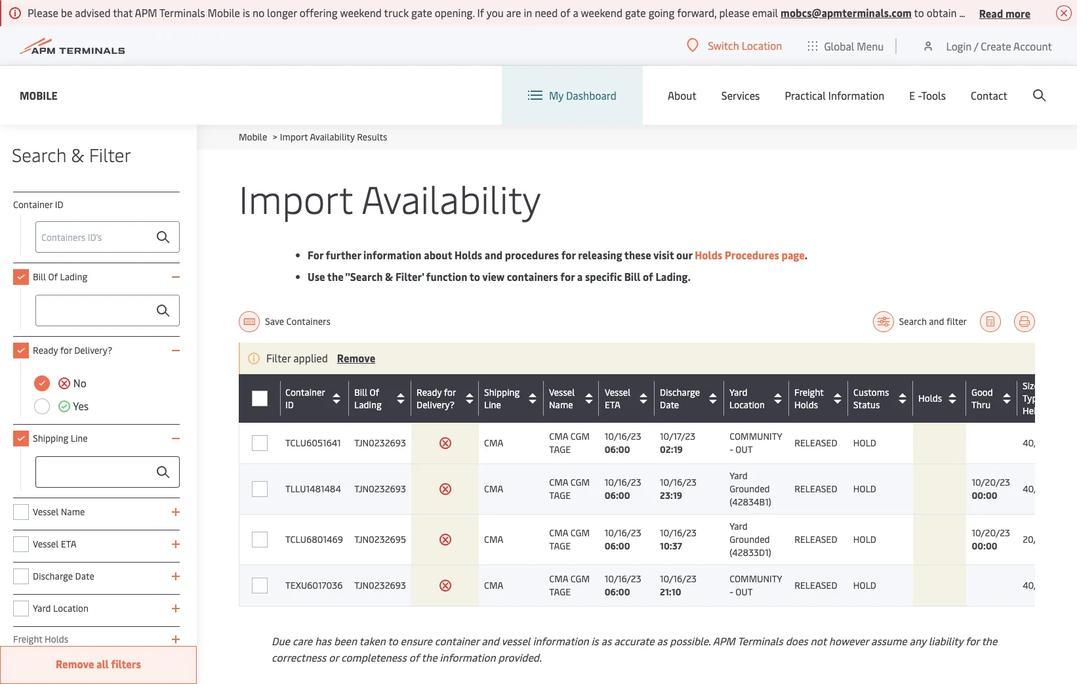 Task type: locate. For each thing, give the bounding box(es) containing it.
grounded up (42833d1)
[[730, 533, 770, 546]]

remove
[[337, 351, 376, 365], [56, 657, 94, 671]]

hold
[[854, 437, 877, 449], [854, 483, 877, 495], [854, 533, 877, 546], [854, 579, 877, 592]]

2 vertical spatial and
[[482, 634, 500, 648]]

0 vertical spatial community - out
[[730, 430, 783, 456]]

1 vertical spatial to
[[470, 269, 481, 284]]

2 hold from the top
[[854, 483, 877, 495]]

1 horizontal spatial is
[[592, 634, 599, 648]]

1 customs status from the left
[[854, 386, 890, 411]]

freight
[[795, 386, 824, 398], [795, 386, 824, 398], [13, 633, 42, 645]]

2 40/pl/86 from the top
[[1024, 483, 1064, 495]]

0 vertical spatial search
[[12, 142, 66, 167]]

thru for the 'holds' button for 2nd discharge date button from the left's size / type / height button
[[972, 398, 992, 411]]

thru for the 'holds' button corresponding to size / type / height button associated with second discharge date button from right
[[973, 398, 992, 411]]

2 vessel eta button from the left
[[605, 386, 652, 411]]

3 06:00 from the top
[[605, 540, 631, 552]]

2 horizontal spatial information
[[533, 634, 589, 648]]

- up yard grounded (42834b1)
[[730, 443, 734, 456]]

0 horizontal spatial remove
[[56, 657, 94, 671]]

login / create account
[[947, 38, 1053, 53]]

/
[[975, 38, 979, 53], [1042, 379, 1046, 392], [1042, 380, 1046, 392], [1045, 392, 1049, 404], [1045, 392, 1049, 405]]

4 10/16/23 06:00 from the top
[[605, 572, 642, 598]]

freight holds for second discharge date button from right
[[795, 386, 824, 411]]

as right accurate
[[658, 634, 668, 648]]

1 vertical spatial grounded
[[730, 533, 770, 546]]

vessel eta button for 2nd discharge date button from the left
[[605, 386, 652, 411]]

1 status from the left
[[854, 398, 881, 411]]

3 not ready image from the top
[[439, 533, 452, 546]]

1 vertical spatial out
[[736, 586, 753, 598]]

1 gate from the left
[[412, 5, 433, 20]]

freight for second discharge date button from right
[[795, 386, 824, 398]]

1 horizontal spatial as
[[658, 634, 668, 648]]

10/16/23 up 23:19
[[660, 476, 697, 488]]

of down "these"
[[643, 269, 654, 284]]

- right e at the top of the page
[[919, 88, 922, 102]]

1 grounded from the top
[[730, 483, 770, 495]]

terminals
[[160, 5, 205, 20], [738, 634, 784, 648]]

yard location button for second discharge date button from right
[[730, 386, 787, 411]]

2 vertical spatial 40/pl/86
[[1024, 579, 1064, 592]]

02:19
[[660, 443, 683, 456]]

1 horizontal spatial availability
[[362, 172, 541, 224]]

40/pl/86 for 10/16/23 21:10
[[1024, 579, 1064, 592]]

4 tage from the top
[[550, 586, 571, 598]]

page
[[782, 248, 805, 262]]

1 cgm from the top
[[571, 430, 590, 442]]

out
[[736, 443, 753, 456], [736, 586, 753, 598]]

2 weekend from the left
[[581, 5, 623, 20]]

1 vertical spatial 40/pl/86
[[1024, 483, 1064, 495]]

bill of lading button for container id button corresponding to shipping line button related to vessel name 'button' for 2nd discharge date button from the left
[[355, 386, 408, 411]]

0 vertical spatial community
[[730, 430, 783, 442]]

holds button for size / type / height button associated with second discharge date button from right
[[919, 388, 964, 409]]

10/20/23 00:00 for 40/pl/86
[[973, 476, 1011, 502]]

mobile link
[[20, 87, 58, 103], [239, 131, 267, 143]]

receive
[[1013, 5, 1046, 20]]

to left view
[[470, 269, 481, 284]]

1 horizontal spatial the
[[422, 650, 438, 664]]

gate
[[412, 5, 433, 20], [626, 5, 647, 20]]

0 horizontal spatial the
[[327, 269, 344, 284]]

None checkbox
[[13, 343, 29, 358], [252, 390, 268, 406], [252, 390, 268, 406], [13, 431, 29, 446], [252, 435, 268, 451], [252, 481, 268, 497], [13, 569, 29, 584], [13, 601, 29, 616], [13, 343, 29, 358], [252, 390, 268, 406], [252, 390, 268, 406], [13, 431, 29, 446], [252, 435, 268, 451], [252, 481, 268, 497], [13, 569, 29, 584], [13, 601, 29, 616]]

height for 2nd discharge date button from the left
[[1023, 405, 1051, 417]]

0 horizontal spatial apm
[[135, 5, 157, 20]]

1 vertical spatial the
[[982, 634, 998, 648]]

06:00 for 10/17/23 02:19
[[605, 443, 631, 456]]

1 40/pl/86 from the top
[[1024, 437, 1064, 449]]

0 horizontal spatial gate
[[412, 5, 433, 20]]

grounded inside yard grounded (42834b1)
[[730, 483, 770, 495]]

1 vertical spatial 00:00
[[973, 540, 998, 552]]

0 vertical spatial -
[[919, 88, 922, 102]]

1 hold from the top
[[854, 437, 877, 449]]

4 cma cgm tage from the top
[[550, 572, 590, 598]]

1 vertical spatial -
[[730, 443, 734, 456]]

released for 10/16/23 23:19
[[795, 483, 838, 495]]

status for the 'holds' button corresponding to size / type / height button associated with second discharge date button from right
[[854, 398, 881, 411]]

vessel for 2nd discharge date button from the left vessel eta button
[[605, 386, 631, 398]]

community
[[730, 430, 783, 442], [730, 572, 783, 585]]

applied
[[294, 351, 328, 365]]

need
[[535, 5, 558, 20]]

not ready image for texu6017036
[[439, 579, 452, 592]]

2 tage from the top
[[550, 489, 571, 502]]

yard location button for 2nd discharge date button from the left
[[730, 386, 786, 411]]

1 horizontal spatial weekend
[[581, 5, 623, 20]]

1 horizontal spatial to
[[470, 269, 481, 284]]

contact
[[972, 88, 1008, 102]]

2 10/20/23 00:00 from the top
[[973, 527, 1011, 552]]

vessel for vessel name 'button' for 2nd discharge date button from the left
[[549, 386, 575, 398]]

freight for 2nd discharge date button from the left
[[795, 386, 824, 398]]

1 vertical spatial 10/20/23 00:00
[[973, 527, 1011, 552]]

information down "container"
[[440, 650, 496, 664]]

2 vertical spatial -
[[730, 586, 734, 598]]

apm inside 'due care has been taken to ensure container and vessel information is as accurate as possible. apm terminals does not however assume any liability for the correctness or completeness of the information provided.'
[[713, 634, 736, 648]]

1 horizontal spatial mobile link
[[239, 131, 267, 143]]

None text field
[[35, 295, 180, 326], [35, 456, 180, 488], [35, 295, 180, 326], [35, 456, 180, 488]]

status for the 'holds' button for 2nd discharge date button from the left's size / type / height button
[[854, 398, 881, 411]]

2 community from the top
[[730, 572, 783, 585]]

1 vertical spatial filter
[[267, 351, 291, 365]]

import up for
[[239, 172, 353, 224]]

a right 'obtain'
[[960, 5, 966, 20]]

grounded inside yard grounded (42833d1)
[[730, 533, 770, 546]]

mobile for mobile
[[20, 88, 58, 102]]

None checkbox
[[13, 269, 29, 285], [13, 504, 29, 520], [252, 532, 268, 548], [13, 536, 29, 552], [252, 578, 268, 593], [13, 269, 29, 285], [13, 504, 29, 520], [252, 532, 268, 548], [13, 536, 29, 552], [252, 578, 268, 593]]

hold for 10/17/23 02:19
[[854, 437, 877, 449]]

remove right the applied
[[337, 351, 376, 365]]

for inside 'due care has been taken to ensure container and vessel information is as accurate as possible. apm terminals does not however assume any liability for the correctness or completeness of the information provided.'
[[966, 634, 980, 648]]

0 horizontal spatial as
[[602, 634, 612, 648]]

size / type / height button
[[1024, 379, 1070, 417], [1023, 380, 1070, 417]]

1 vertical spatial 10/20/23
[[973, 527, 1011, 539]]

tage
[[550, 443, 571, 456], [550, 489, 571, 502], [550, 540, 571, 552], [550, 586, 571, 598]]

1 tjn0232693 from the top
[[355, 437, 406, 449]]

2 00:00 from the top
[[973, 540, 998, 552]]

cgm
[[571, 430, 590, 442], [571, 476, 590, 488], [571, 527, 590, 539], [571, 572, 590, 585]]

community up yard grounded (42834b1)
[[730, 430, 783, 442]]

type for 2nd discharge date button from the left's size / type / height button
[[1023, 392, 1043, 405]]

not ready image
[[439, 437, 452, 450], [439, 483, 452, 496], [439, 533, 452, 546], [439, 579, 452, 592]]

2 community - out from the top
[[730, 572, 783, 598]]

released for 10/16/23 21:10
[[795, 579, 838, 592]]

0 vertical spatial 10/20/23
[[973, 476, 1011, 488]]

discharge date button
[[660, 386, 722, 411], [660, 386, 722, 411]]

date
[[660, 398, 680, 411], [660, 398, 680, 411], [75, 570, 94, 582]]

1 vertical spatial remove
[[56, 657, 94, 671]]

of down ensure
[[409, 650, 420, 664]]

the down ensure
[[422, 650, 438, 664]]

1 not ready image from the top
[[439, 437, 452, 450]]

a right need
[[573, 5, 579, 20]]

1 horizontal spatial &
[[385, 269, 393, 284]]

2 status from the left
[[854, 398, 881, 411]]

3 tjn0232693 from the top
[[355, 579, 406, 592]]

1 vessel eta button from the left
[[605, 386, 652, 411]]

customs status button for the 'holds' button corresponding to size / type / height button associated with second discharge date button from right
[[854, 386, 911, 411]]

0 vertical spatial and
[[485, 248, 503, 262]]

community for 10/16/23 21:10
[[730, 572, 783, 585]]

0 vertical spatial information
[[364, 248, 422, 262]]

06:00 for 10/16/23 23:19
[[605, 489, 631, 502]]

0 vertical spatial terminals
[[160, 5, 205, 20]]

e -tools button
[[910, 66, 947, 125]]

terminals left the does
[[738, 634, 784, 648]]

- for 10/17/23
[[730, 443, 734, 456]]

2 as from the left
[[658, 634, 668, 648]]

0 vertical spatial 40/pl/86
[[1024, 437, 1064, 449]]

filter
[[947, 315, 968, 328]]

1 community - out from the top
[[730, 430, 783, 456]]

2 customs from the left
[[854, 386, 890, 398]]

view
[[483, 269, 505, 284]]

1 06:00 from the top
[[605, 443, 631, 456]]

40/pl/86 for 10/17/23 02:19
[[1024, 437, 1064, 449]]

bill of lading for shipping line button related to vessel name 'button' for 2nd discharge date button from the left
[[355, 386, 382, 411]]

vessel eta for second discharge date button from right vessel name 'button'
[[605, 386, 631, 411]]

customs status
[[854, 386, 890, 411], [854, 386, 890, 411]]

correctness
[[272, 650, 327, 664]]

ready for delivery? button for shipping line button related to vessel name 'button' for 2nd discharge date button from the left
[[417, 386, 476, 411]]

remove inside 'button'
[[56, 657, 94, 671]]

2 vertical spatial tjn0232693
[[355, 579, 406, 592]]

vessel for second discharge date button from right's vessel eta button
[[605, 386, 631, 398]]

ready for delivery? button for shipping line button related to second discharge date button from right vessel name 'button'
[[417, 386, 476, 411]]

1 vertical spatial terminals
[[738, 634, 784, 648]]

to right taken
[[388, 634, 398, 648]]

4 06:00 from the top
[[605, 586, 631, 598]]

0 vertical spatial import
[[280, 131, 308, 143]]

0 horizontal spatial information
[[364, 248, 422, 262]]

1 discharge date button from the left
[[660, 386, 722, 411]]

4 hold from the top
[[854, 579, 877, 592]]

search for search and filter
[[900, 315, 928, 328]]

not ready image for tclu6801469
[[439, 533, 452, 546]]

Yes radio
[[34, 399, 50, 414]]

availability left results
[[310, 131, 355, 143]]

10/16/23 06:00 left the 02:19
[[605, 430, 642, 456]]

as left accurate
[[602, 634, 612, 648]]

discharge for second discharge date button from right
[[660, 386, 701, 398]]

0 horizontal spatial to
[[388, 634, 398, 648]]

results
[[357, 131, 388, 143]]

3 10/16/23 06:00 from the top
[[605, 527, 642, 552]]

community - out down (42833d1)
[[730, 572, 783, 598]]

the right liability
[[982, 634, 998, 648]]

bill of lading button for shipping line button related to second discharge date button from right vessel name 'button''s container id button
[[355, 386, 408, 411]]

10/20/23 00:00
[[973, 476, 1011, 502], [973, 527, 1011, 552]]

apm right 'that'
[[135, 5, 157, 20]]

shipping line for shipping line button related to second discharge date button from right vessel name 'button'
[[485, 386, 520, 411]]

not ready image
[[58, 377, 71, 390]]

cma cgm tage for 23:19
[[550, 476, 590, 502]]

lading
[[60, 270, 87, 283], [355, 398, 382, 411], [355, 398, 382, 411]]

information up filter'
[[364, 248, 422, 262]]

contact button
[[972, 66, 1008, 125]]

4 not ready image from the top
[[439, 579, 452, 592]]

good thru
[[973, 386, 994, 411], [972, 386, 994, 411]]

vessel
[[502, 634, 531, 648]]

possible.
[[670, 634, 711, 648]]

0 vertical spatial the
[[327, 269, 344, 284]]

function
[[426, 269, 468, 284]]

search and filter
[[900, 315, 968, 328]]

1 vertical spatial community - out
[[730, 572, 783, 598]]

good thru for the 'holds' button for 2nd discharge date button from the left's size / type / height button
[[972, 386, 994, 411]]

4 released from the top
[[795, 579, 838, 592]]

2 customs status from the left
[[854, 386, 890, 411]]

2 vertical spatial to
[[388, 634, 398, 648]]

0 vertical spatial tjn0232693
[[355, 437, 406, 449]]

tjn0232693 for tllu1481484
[[355, 483, 406, 495]]

3 cma cgm tage from the top
[[550, 527, 590, 552]]

the right use
[[327, 269, 344, 284]]

gate left going
[[626, 5, 647, 20]]

1 customs status button from the left
[[854, 386, 911, 411]]

for
[[562, 248, 576, 262], [561, 269, 575, 284], [60, 344, 72, 356], [444, 386, 456, 398], [444, 386, 456, 398], [966, 634, 980, 648]]

gate right truck
[[412, 5, 433, 20]]

06:00 up accurate
[[605, 586, 631, 598]]

search & filter
[[12, 142, 131, 167]]

2 customs status button from the left
[[854, 386, 911, 411]]

1 vertical spatial import
[[239, 172, 353, 224]]

tjn0232695
[[355, 533, 406, 546]]

vessel eta for vessel name 'button' for 2nd discharge date button from the left
[[605, 386, 631, 411]]

cgm for 10/17/23 02:19
[[571, 430, 590, 442]]

0 vertical spatial to
[[915, 5, 925, 20]]

06:00 left the 02:19
[[605, 443, 631, 456]]

taken
[[360, 634, 386, 648]]

2 not ready image from the top
[[439, 483, 452, 496]]

1 vertical spatial community
[[730, 572, 783, 585]]

2 cma cgm tage from the top
[[550, 476, 590, 502]]

delivery? for shipping line button related to vessel name 'button' for 2nd discharge date button from the left
[[417, 398, 455, 411]]

0 vertical spatial filter
[[89, 142, 131, 167]]

freight holds for 2nd discharge date button from the left
[[795, 386, 824, 411]]

ready for 2nd discharge date button from the left
[[417, 386, 442, 398]]

shipping
[[485, 386, 520, 398], [485, 386, 520, 398], [33, 432, 68, 444]]

remove all filters
[[56, 657, 141, 671]]

0 vertical spatial of
[[561, 5, 571, 20]]

ready for delivery? button
[[417, 386, 476, 411], [417, 386, 476, 411]]

1 vertical spatial mobile link
[[239, 131, 267, 143]]

2 vertical spatial mobile
[[239, 131, 267, 143]]

Containers ID's text field
[[35, 221, 180, 253]]

0 horizontal spatial &
[[71, 142, 84, 167]]

is left accurate
[[592, 634, 599, 648]]

weekend left truck
[[340, 5, 382, 20]]

mobcs@apmterminals.com link
[[781, 5, 913, 20]]

freight holds
[[795, 386, 824, 411], [795, 386, 824, 411], [13, 633, 68, 645]]

good
[[973, 386, 994, 398], [972, 386, 994, 398]]

search inside button
[[900, 315, 928, 328]]

vessel name for second discharge date button from right vessel name 'button'
[[550, 386, 576, 411]]

2 released from the top
[[795, 483, 838, 495]]

shipping line button for second discharge date button from right vessel name 'button'
[[485, 386, 541, 411]]

06:00 for 10/16/23 21:10
[[605, 586, 631, 598]]

import right >
[[280, 131, 308, 143]]

1 customs from the left
[[854, 386, 890, 398]]

a left specific
[[578, 269, 583, 284]]

0 vertical spatial out
[[736, 443, 753, 456]]

vessel eta button for second discharge date button from right
[[605, 386, 652, 411]]

however
[[830, 634, 869, 648]]

06:00 left 23:19
[[605, 489, 631, 502]]

1 vertical spatial &
[[385, 269, 393, 284]]

3 tage from the top
[[550, 540, 571, 552]]

2 vertical spatial of
[[409, 650, 420, 664]]

create
[[982, 38, 1012, 53]]

0 horizontal spatial mobile link
[[20, 87, 58, 103]]

1 released from the top
[[795, 437, 838, 449]]

3 hold from the top
[[854, 533, 877, 546]]

and left vessel
[[482, 634, 500, 648]]

weekend right need
[[581, 5, 623, 20]]

1 vertical spatial of
[[643, 269, 654, 284]]

10/16/23 06:00 for 02:19
[[605, 430, 642, 456]]

remove left all
[[56, 657, 94, 671]]

going
[[649, 5, 675, 20]]

shipping for second discharge date button from right vessel name 'button'
[[485, 386, 520, 398]]

tage for 10/16/23 21:10
[[550, 586, 571, 598]]

- down (42833d1)
[[730, 586, 734, 598]]

0 horizontal spatial search
[[12, 142, 66, 167]]

does
[[786, 634, 809, 648]]

id for second discharge date button from right vessel name 'button'
[[286, 398, 294, 411]]

containers
[[507, 269, 559, 284]]

ready image
[[58, 400, 71, 413]]

10/16/23 left 10/16/23 10:37
[[605, 527, 642, 539]]

login
[[947, 38, 973, 53]]

terminals right 'that'
[[160, 5, 205, 20]]

1 vertical spatial availability
[[362, 172, 541, 224]]

discharge date for second discharge date button from right
[[660, 386, 701, 411]]

yard location for yard location button related to 2nd discharge date button from the left
[[730, 386, 766, 411]]

yard grounded (42833d1)
[[730, 520, 772, 559]]

3 released from the top
[[795, 533, 838, 546]]

2 06:00 from the top
[[605, 489, 631, 502]]

apm right possible.
[[713, 634, 736, 648]]

2 out from the top
[[736, 586, 753, 598]]

and up view
[[485, 248, 503, 262]]

community down (42833d1)
[[730, 572, 783, 585]]

line for vessel name 'button' for 2nd discharge date button from the left
[[485, 398, 502, 411]]

0 vertical spatial availability
[[310, 131, 355, 143]]

filter
[[89, 142, 131, 167], [267, 351, 291, 365]]

0 vertical spatial 00:00
[[973, 489, 998, 502]]

longer
[[267, 5, 297, 20]]

10:37
[[660, 540, 683, 552]]

0 vertical spatial 10/20/23 00:00
[[973, 476, 1011, 502]]

1 horizontal spatial information
[[440, 650, 496, 664]]

delivery?
[[74, 344, 112, 356], [417, 398, 455, 411], [417, 398, 455, 411]]

bill of lading button
[[355, 386, 408, 411], [355, 386, 408, 411]]

1 horizontal spatial of
[[561, 5, 571, 20]]

as
[[602, 634, 612, 648], [658, 634, 668, 648]]

0 horizontal spatial weekend
[[340, 5, 382, 20]]

3 cgm from the top
[[571, 527, 590, 539]]

2 10/16/23 06:00 from the top
[[605, 476, 642, 502]]

information up the provided.
[[533, 634, 589, 648]]

not ready image for tllu1481484
[[439, 483, 452, 496]]

vessel eta
[[605, 386, 631, 411], [605, 386, 631, 411], [33, 538, 77, 550]]

quote. to
[[968, 5, 1011, 20]]

1 vertical spatial and
[[930, 315, 945, 328]]

1 horizontal spatial remove
[[337, 351, 376, 365]]

search and filter button
[[874, 311, 968, 332]]

vessel name button for 2nd discharge date button from the left
[[549, 386, 596, 411]]

3 40/pl/86 from the top
[[1024, 579, 1064, 592]]

about button
[[668, 66, 697, 125]]

a
[[573, 5, 579, 20], [960, 5, 966, 20], [578, 269, 583, 284]]

care
[[293, 634, 313, 648]]

tjn0232693 for texu6017036
[[355, 579, 406, 592]]

0 horizontal spatial is
[[243, 5, 250, 20]]

out down (42833d1)
[[736, 586, 753, 598]]

ready for delivery?
[[33, 344, 112, 356], [417, 386, 456, 411], [417, 386, 456, 411]]

status
[[854, 398, 881, 411], [854, 398, 881, 411]]

06:00 left 10:37
[[605, 540, 631, 552]]

1 10/20/23 from the top
[[973, 476, 1011, 488]]

save
[[265, 315, 284, 328]]

1 vertical spatial tjn0232693
[[355, 483, 406, 495]]

customs status button for the 'holds' button for 2nd discharge date button from the left's size / type / height button
[[854, 386, 911, 411]]

1 vertical spatial information
[[533, 634, 589, 648]]

not ready image for tclu6051641
[[439, 437, 452, 450]]

10/16/23 06:00 left 21:10
[[605, 572, 642, 598]]

container id button
[[286, 386, 346, 411], [286, 386, 346, 411]]

1 10/16/23 06:00 from the top
[[605, 430, 642, 456]]

No radio
[[34, 376, 50, 391]]

vessel eta button
[[605, 386, 652, 411], [605, 386, 652, 411]]

1 horizontal spatial apm
[[713, 634, 736, 648]]

2 horizontal spatial to
[[915, 5, 925, 20]]

my
[[549, 88, 564, 102]]

further
[[326, 248, 361, 262]]

1 horizontal spatial gate
[[626, 5, 647, 20]]

yard location for yard location button associated with second discharge date button from right
[[730, 386, 766, 411]]

container id
[[13, 198, 63, 211], [286, 386, 325, 411], [286, 386, 325, 411]]

community - out up yard grounded (42834b1)
[[730, 430, 783, 456]]

4 cgm from the top
[[571, 572, 590, 585]]

to left 'obtain'
[[915, 5, 925, 20]]

2 grounded from the top
[[730, 533, 770, 546]]

account
[[1014, 38, 1053, 53]]

1 10/20/23 00:00 from the top
[[973, 476, 1011, 502]]

and left filter
[[930, 315, 945, 328]]

height
[[1024, 404, 1051, 417], [1023, 405, 1051, 417]]

1 vertical spatial mobile
[[20, 88, 58, 102]]

- for 10/16/23
[[730, 586, 734, 598]]

1 vertical spatial is
[[592, 634, 599, 648]]

10/16/23 06:00 for 23:19
[[605, 476, 642, 502]]

2 10/20/23 from the top
[[973, 527, 1011, 539]]

1 cma cgm tage from the top
[[550, 430, 590, 456]]

has
[[315, 634, 332, 648]]

holds procedures page link
[[695, 248, 805, 262]]

is left no
[[243, 5, 250, 20]]

1 horizontal spatial terminals
[[738, 634, 784, 648]]

2 cgm from the top
[[571, 476, 590, 488]]

1 tage from the top
[[550, 443, 571, 456]]

1 weekend from the left
[[340, 5, 382, 20]]

10/16/23 06:00 left 23:19
[[605, 476, 642, 502]]

1 horizontal spatial search
[[900, 315, 928, 328]]

1 community from the top
[[730, 430, 783, 442]]

1 00:00 from the top
[[973, 489, 998, 502]]

vessel for second discharge date button from right vessel name 'button'
[[550, 386, 576, 398]]

filter applied remove
[[267, 351, 376, 365]]

1 vertical spatial apm
[[713, 634, 736, 648]]

10/16/23 06:00 left 10:37
[[605, 527, 642, 552]]

0 vertical spatial grounded
[[730, 483, 770, 495]]

ready for delivery? for container id button corresponding to shipping line button related to vessel name 'button' for 2nd discharge date button from the left
[[417, 386, 456, 411]]

availability up about
[[362, 172, 541, 224]]

line for second discharge date button from right vessel name 'button'
[[485, 398, 502, 411]]

grounded up (42834b1)
[[730, 483, 770, 495]]

2 tjn0232693 from the top
[[355, 483, 406, 495]]

location
[[742, 38, 783, 53], [730, 398, 766, 411], [730, 398, 766, 411], [53, 602, 89, 614]]

1 out from the top
[[736, 443, 753, 456]]

out up yard grounded (42834b1)
[[736, 443, 753, 456]]

0 horizontal spatial of
[[409, 650, 420, 664]]

1 vertical spatial search
[[900, 315, 928, 328]]

to
[[915, 5, 925, 20], [470, 269, 481, 284], [388, 634, 398, 648]]

hold for 10/16/23 10:37
[[854, 533, 877, 546]]

of right need
[[561, 5, 571, 20]]

size / type / height
[[1024, 379, 1051, 417], [1023, 380, 1051, 417]]

0 vertical spatial apm
[[135, 5, 157, 20]]



Task type: describe. For each thing, give the bounding box(es) containing it.
of for container id button corresponding to shipping line button related to vessel name 'button' for 2nd discharge date button from the left
[[370, 386, 379, 398]]

customs for customs status button for the 'holds' button for 2nd discharge date button from the left's size / type / height button
[[854, 386, 890, 398]]

21:10
[[660, 586, 682, 598]]

close alert image
[[1057, 5, 1073, 21]]

use the ''search & filter' function to view containers for a specific bill of lading.
[[308, 269, 691, 284]]

are
[[507, 5, 522, 20]]

size for 2nd discharge date button from the left's size / type / height button
[[1023, 380, 1040, 392]]

community - out for 10/17/23
[[730, 430, 783, 456]]

released for 10/16/23 10:37
[[795, 533, 838, 546]]

0 horizontal spatial availability
[[310, 131, 355, 143]]

40/pl/86 for 10/16/23 23:19
[[1024, 483, 1064, 495]]

customs status for the 'holds' button corresponding to size / type / height button associated with second discharge date button from right customs status button
[[854, 386, 890, 411]]

.
[[805, 248, 808, 262]]

to inside 'due care has been taken to ensure container and vessel information is as accurate as possible. apm terminals does not however assume any liability for the correctness or completeness of the information provided.'
[[388, 634, 398, 648]]

cma cgm tage for 21:10
[[550, 572, 590, 598]]

shipping line for shipping line button related to vessel name 'button' for 2nd discharge date button from the left
[[485, 386, 520, 411]]

good thru for the 'holds' button corresponding to size / type / height button associated with second discharge date button from right
[[973, 386, 994, 411]]

2 horizontal spatial of
[[643, 269, 654, 284]]

about
[[668, 88, 697, 102]]

login / create account link
[[923, 26, 1053, 65]]

community - out for 10/16/23
[[730, 572, 783, 598]]

10/16/23 up 21:10
[[660, 572, 697, 585]]

liability
[[929, 634, 964, 648]]

forward,
[[678, 5, 717, 20]]

10/20/23 for 40/pl/86
[[973, 476, 1011, 488]]

yard inside yard grounded (42833d1)
[[730, 520, 748, 532]]

yard grounded (42834b1)
[[730, 469, 772, 508]]

0 horizontal spatial terminals
[[160, 5, 205, 20]]

global menu
[[825, 38, 885, 53]]

size / type / height button for 2nd discharge date button from the left
[[1023, 380, 1070, 417]]

been
[[334, 634, 357, 648]]

information
[[829, 88, 885, 102]]

offering
[[300, 5, 338, 20]]

or
[[329, 650, 339, 664]]

my dashboard
[[549, 88, 617, 102]]

out for 10/17/23 02:19
[[736, 443, 753, 456]]

search for search & filter
[[12, 142, 66, 167]]

2 discharge date button from the left
[[660, 386, 722, 411]]

00:00 for 40/pl/86
[[973, 489, 998, 502]]

type for size / type / height button associated with second discharge date button from right
[[1024, 392, 1043, 404]]

discharge date for 2nd discharge date button from the left
[[660, 386, 701, 411]]

height for second discharge date button from right
[[1024, 404, 1051, 417]]

out for 10/16/23 21:10
[[736, 586, 753, 598]]

lading for shipping line button related to vessel name 'button' for 2nd discharge date button from the left
[[355, 398, 382, 411]]

container
[[435, 634, 479, 648]]

menu
[[858, 38, 885, 53]]

cgm for 10/16/23 23:19
[[571, 476, 590, 488]]

10/16/23 23:19
[[660, 476, 697, 502]]

our
[[677, 248, 693, 262]]

0 vertical spatial mobile
[[208, 5, 240, 20]]

2 vertical spatial information
[[440, 650, 496, 664]]

services
[[722, 88, 761, 102]]

about
[[424, 248, 453, 262]]

yes
[[71, 399, 89, 413]]

of for shipping line button related to second discharge date button from right vessel name 'button''s container id button
[[370, 386, 380, 398]]

advised
[[75, 5, 111, 20]]

and inside 'due care has been taken to ensure container and vessel information is as accurate as possible. apm terminals does not however assume any liability for the correctness or completeness of the information provided.'
[[482, 634, 500, 648]]

read
[[980, 6, 1004, 20]]

dashboard
[[566, 88, 617, 102]]

switch location button
[[688, 38, 783, 53]]

2 horizontal spatial the
[[982, 634, 998, 648]]

tclu6051641
[[286, 437, 341, 449]]

provided.
[[499, 650, 542, 664]]

filters
[[111, 657, 141, 671]]

practical
[[786, 88, 826, 102]]

cgm for 10/16/23 10:37
[[571, 527, 590, 539]]

10/16/23 left the 10/16/23 23:19
[[605, 476, 642, 488]]

and inside button
[[930, 315, 945, 328]]

assume
[[872, 634, 908, 648]]

container id button for shipping line button related to vessel name 'button' for 2nd discharge date button from the left
[[286, 386, 346, 411]]

ready for delivery? for shipping line button related to second discharge date button from right vessel name 'button''s container id button
[[417, 386, 456, 411]]

please
[[720, 5, 750, 20]]

eta for second discharge date button from right's vessel eta button
[[605, 398, 621, 411]]

no
[[253, 5, 265, 20]]

2 vertical spatial the
[[422, 650, 438, 664]]

name for second discharge date button from right vessel name 'button'
[[550, 398, 574, 411]]

practical information
[[786, 88, 885, 102]]

community for 10/17/23 02:19
[[730, 430, 783, 442]]

in
[[524, 5, 533, 20]]

eta for 2nd discharge date button from the left vessel eta button
[[605, 398, 621, 411]]

tools
[[922, 88, 947, 102]]

10/17/23
[[660, 430, 696, 442]]

1 horizontal spatial filter
[[267, 351, 291, 365]]

mobile > import availability results
[[239, 131, 388, 143]]

tclu6801469
[[286, 533, 343, 546]]

read more button
[[980, 5, 1031, 21]]

releasing
[[579, 248, 623, 262]]

remove all filters button
[[0, 646, 197, 684]]

- inside "e -tools" dropdown button
[[919, 88, 922, 102]]

shipping for vessel name 'button' for 2nd discharge date button from the left
[[485, 386, 520, 398]]

10/16/23 left the 10/16/23 21:10
[[605, 572, 642, 585]]

accurate
[[615, 634, 655, 648]]

(42834b1)
[[730, 496, 772, 508]]

(42833d1)
[[730, 546, 772, 559]]

holds button for 2nd discharge date button from the left's size / type / height button
[[919, 388, 964, 409]]

shipping line button for vessel name 'button' for 2nd discharge date button from the left
[[485, 386, 541, 411]]

import availability
[[239, 172, 541, 224]]

vessel name for vessel name 'button' for 2nd discharge date button from the left
[[549, 386, 575, 411]]

grounded for (42834b1)
[[730, 483, 770, 495]]

2 gate from the left
[[626, 5, 647, 20]]

you
[[487, 5, 504, 20]]

services button
[[722, 66, 761, 125]]

any
[[910, 634, 927, 648]]

lading for shipping line button related to second discharge date button from right vessel name 'button'
[[355, 398, 382, 411]]

''search
[[345, 269, 383, 284]]

that
[[113, 5, 133, 20]]

date for second discharge date button from right
[[660, 398, 680, 411]]

good for the 'holds' button corresponding to size / type / height button associated with second discharge date button from right
[[973, 386, 994, 398]]

e
[[910, 88, 916, 102]]

discharge for 2nd discharge date button from the left
[[660, 386, 701, 398]]

size / type / height button for second discharge date button from right
[[1024, 379, 1070, 417]]

hold for 10/16/23 21:10
[[854, 579, 877, 592]]

10/16/23 06:00 for 21:10
[[605, 572, 642, 598]]

tllu1481484
[[286, 483, 341, 495]]

delivery? for shipping line button related to second discharge date button from right vessel name 'button'
[[417, 398, 455, 411]]

these
[[625, 248, 652, 262]]

lading.
[[656, 269, 691, 284]]

0 horizontal spatial filter
[[89, 142, 131, 167]]

use
[[308, 269, 325, 284]]

switch
[[709, 38, 740, 53]]

id for vessel name 'button' for 2nd discharge date button from the left
[[286, 398, 294, 411]]

of inside 'due care has been taken to ensure container and vessel information is as accurate as possible. apm terminals does not however assume any liability for the correctness or completeness of the information provided.'
[[409, 650, 420, 664]]

name for vessel name 'button' for 2nd discharge date button from the left
[[549, 398, 574, 411]]

future
[[1049, 5, 1078, 20]]

save containers button
[[239, 311, 340, 332]]

please be advised that apm terminals mobile is no longer offering weekend truck gate opening. if you are in need of a weekend gate going forward, please email mobcs@apmterminals.com to obtain a quote. to receive future
[[28, 5, 1078, 20]]

filter'
[[396, 269, 424, 284]]

bill of lading for shipping line button related to second discharge date button from right vessel name 'button'
[[355, 386, 382, 411]]

switch location
[[709, 38, 783, 53]]

ensure
[[401, 634, 433, 648]]

tage for 10/17/23 02:19
[[550, 443, 571, 456]]

10/16/23 06:00 for 10:37
[[605, 527, 642, 552]]

10/16/23 up 10:37
[[660, 527, 697, 539]]

tjn0232693 for tclu6051641
[[355, 437, 406, 449]]

tage for 10/16/23 23:19
[[550, 489, 571, 502]]

customs status for customs status button for the 'holds' button for 2nd discharge date button from the left's size / type / height button
[[854, 386, 890, 411]]

be
[[61, 5, 72, 20]]

ready for second discharge date button from right
[[417, 386, 442, 398]]

is inside 'due care has been taken to ensure container and vessel information is as accurate as possible. apm terminals does not however assume any liability for the correctness or completeness of the information provided.'
[[592, 634, 599, 648]]

procedures
[[725, 248, 780, 262]]

global
[[825, 38, 855, 53]]

terminals inside 'due care has been taken to ensure container and vessel information is as accurate as possible. apm terminals does not however assume any liability for the correctness or completeness of the information provided.'
[[738, 634, 784, 648]]

save containers
[[265, 315, 340, 328]]

10/16/23 21:10
[[660, 572, 697, 598]]

06:00 for 10/16/23 10:37
[[605, 540, 631, 552]]

for
[[308, 248, 324, 262]]

container for container id button corresponding to shipping line button related to vessel name 'button' for 2nd discharge date button from the left
[[286, 386, 325, 398]]

please
[[28, 5, 58, 20]]

yard inside yard grounded (42834b1)
[[730, 469, 748, 482]]

tage for 10/16/23 10:37
[[550, 540, 571, 552]]

grounded for (42833d1)
[[730, 533, 770, 546]]

freight holds button for customs status button for the 'holds' button for 2nd discharge date button from the left's size / type / height button
[[795, 386, 846, 411]]

opening.
[[435, 5, 475, 20]]

1 as from the left
[[602, 634, 612, 648]]

0 vertical spatial remove
[[337, 351, 376, 365]]

10/16/23 left 10/17/23 at the right bottom of the page
[[605, 430, 642, 442]]

freight holds button for the 'holds' button corresponding to size / type / height button associated with second discharge date button from right customs status button
[[795, 386, 845, 411]]

due care has been taken to ensure container and vessel information is as accurate as possible. apm terminals does not however assume any liability for the correctness or completeness of the information provided.
[[272, 634, 998, 664]]

if
[[478, 5, 485, 20]]

20/pl/86
[[1024, 533, 1064, 546]]

0 vertical spatial is
[[243, 5, 250, 20]]

10/20/23 for 20/pl/86
[[973, 527, 1011, 539]]

10/16/23 10:37
[[660, 527, 697, 552]]

released for 10/17/23 02:19
[[795, 437, 838, 449]]

global menu button
[[796, 26, 898, 65]]

10/17/23 02:19
[[660, 430, 696, 456]]

/ inside login / create account link
[[975, 38, 979, 53]]

specific
[[586, 269, 622, 284]]

cma cgm tage for 10:37
[[550, 527, 590, 552]]

0 vertical spatial &
[[71, 142, 84, 167]]

0 vertical spatial mobile link
[[20, 87, 58, 103]]

containers
[[287, 315, 331, 328]]

cma cgm tage for 02:19
[[550, 430, 590, 456]]



Task type: vqa. For each thing, say whether or not it's contained in the screenshot.
playlist
no



